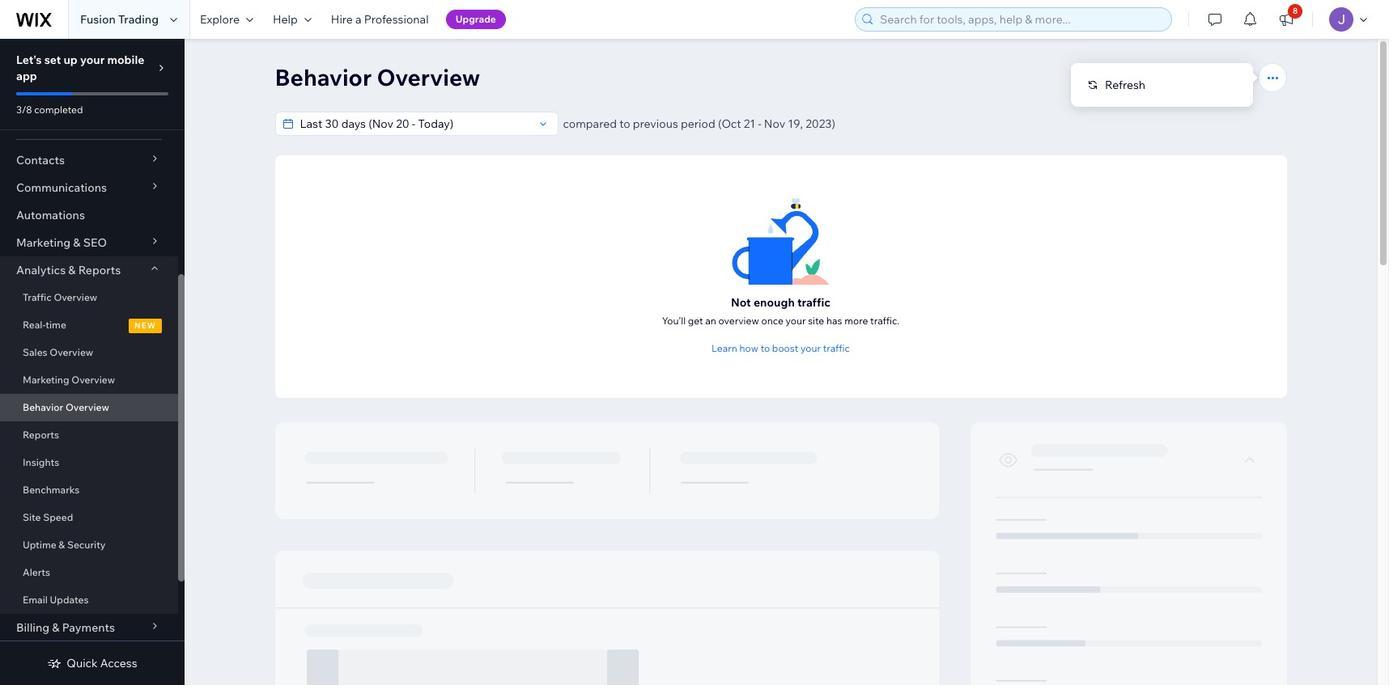 Task type: describe. For each thing, give the bounding box(es) containing it.
alerts
[[23, 567, 50, 579]]

learn how to boost your traffic
[[712, 342, 850, 355]]

once
[[761, 315, 784, 327]]

upgrade button
[[446, 10, 506, 29]]

21
[[744, 117, 755, 131]]

page skeleton image
[[275, 423, 1287, 686]]

an
[[705, 315, 716, 327]]

explore
[[200, 12, 240, 27]]

learn
[[712, 342, 737, 355]]

benchmarks
[[23, 484, 80, 496]]

hire a professional link
[[321, 0, 439, 39]]

sales overview
[[23, 347, 93, 359]]

& for marketing
[[73, 236, 81, 250]]

benchmarks link
[[0, 477, 178, 504]]

& for analytics
[[68, 263, 76, 278]]

billing & payments button
[[0, 614, 178, 642]]

1 horizontal spatial behavior
[[275, 63, 372, 91]]

19,
[[788, 117, 803, 131]]

insights link
[[0, 449, 178, 477]]

to inside learn how to boost your traffic link
[[761, 342, 770, 355]]

fusion trading
[[80, 12, 159, 27]]

a
[[355, 12, 362, 27]]

previous
[[633, 117, 678, 131]]

reports link
[[0, 422, 178, 449]]

has
[[827, 315, 842, 327]]

marketing for marketing & seo
[[16, 236, 71, 250]]

enough
[[754, 295, 795, 310]]

fusion
[[80, 12, 116, 27]]

completed
[[34, 104, 83, 116]]

site speed link
[[0, 504, 178, 532]]

nov
[[764, 117, 785, 131]]

up
[[64, 53, 78, 67]]

refresh button
[[1071, 73, 1253, 97]]

access
[[100, 657, 137, 671]]

overview for "behavior overview" link
[[66, 402, 109, 414]]

seo
[[83, 236, 107, 250]]

communications button
[[0, 174, 178, 202]]

how
[[740, 342, 759, 355]]

site
[[808, 315, 824, 327]]

2023)
[[806, 117, 835, 131]]

insights
[[23, 457, 59, 469]]

quick access
[[67, 657, 137, 671]]

email updates link
[[0, 587, 178, 614]]

app
[[16, 69, 37, 83]]

marketing & seo button
[[0, 229, 178, 257]]

overview down professional on the left top of the page
[[377, 63, 480, 91]]

professional
[[364, 12, 429, 27]]

real-
[[23, 319, 46, 331]]

behavior overview inside sidebar element
[[23, 402, 109, 414]]

1 vertical spatial traffic
[[823, 342, 850, 355]]

you'll
[[662, 315, 686, 327]]

overview for 'traffic overview' link
[[54, 291, 97, 304]]

time
[[46, 319, 66, 331]]

uptime & security
[[23, 539, 106, 551]]

uptime & security link
[[0, 532, 178, 559]]

upgrade
[[456, 13, 496, 25]]

compared
[[563, 117, 617, 131]]

analytics
[[16, 263, 66, 278]]

your inside not enough traffic you'll get an overview once your site has more traffic.
[[786, 315, 806, 327]]

let's
[[16, 53, 42, 67]]

site
[[23, 512, 41, 524]]

marketing for marketing overview
[[23, 374, 69, 386]]

email
[[23, 594, 48, 606]]

help
[[273, 12, 298, 27]]



Task type: locate. For each thing, give the bounding box(es) containing it.
& right uptime
[[59, 539, 65, 551]]

None field
[[295, 113, 533, 135]]

security
[[67, 539, 106, 551]]

reports up insights
[[23, 429, 59, 441]]

billing & payments
[[16, 621, 115, 636]]

behavior overview down marketing overview
[[23, 402, 109, 414]]

to left previous
[[619, 117, 630, 131]]

mobile
[[107, 53, 144, 67]]

& down marketing & seo
[[68, 263, 76, 278]]

2 vertical spatial your
[[801, 342, 821, 355]]

1 vertical spatial to
[[761, 342, 770, 355]]

0 vertical spatial marketing
[[16, 236, 71, 250]]

behavior
[[275, 63, 372, 91], [23, 402, 63, 414]]

1 horizontal spatial to
[[761, 342, 770, 355]]

marketing & seo
[[16, 236, 107, 250]]

to right how
[[761, 342, 770, 355]]

& for billing
[[52, 621, 60, 636]]

0 vertical spatial to
[[619, 117, 630, 131]]

alerts link
[[0, 559, 178, 587]]

0 vertical spatial reports
[[78, 263, 121, 278]]

1 vertical spatial behavior overview
[[23, 402, 109, 414]]

0 vertical spatial behavior
[[275, 63, 372, 91]]

reports inside dropdown button
[[78, 263, 121, 278]]

0 vertical spatial your
[[80, 53, 105, 67]]

overview
[[719, 315, 759, 327]]

& right billing in the bottom left of the page
[[52, 621, 60, 636]]

(oct
[[718, 117, 741, 131]]

period
[[681, 117, 715, 131]]

automations link
[[0, 202, 178, 229]]

help button
[[263, 0, 321, 39]]

overview for sales overview link
[[50, 347, 93, 359]]

marketing up analytics
[[16, 236, 71, 250]]

1 horizontal spatial reports
[[78, 263, 121, 278]]

quick
[[67, 657, 98, 671]]

0 vertical spatial behavior overview
[[275, 63, 480, 91]]

analytics & reports button
[[0, 257, 178, 284]]

behavior down marketing overview
[[23, 402, 63, 414]]

traffic up the site
[[797, 295, 831, 310]]

overview for marketing overview link
[[71, 374, 115, 386]]

real-time
[[23, 319, 66, 331]]

communications
[[16, 181, 107, 195]]

get
[[688, 315, 703, 327]]

automations
[[16, 208, 85, 223]]

traffic down has
[[823, 342, 850, 355]]

behavior down hire
[[275, 63, 372, 91]]

set
[[44, 53, 61, 67]]

& inside dropdown button
[[68, 263, 76, 278]]

refresh
[[1105, 78, 1146, 92]]

traffic.
[[870, 315, 900, 327]]

sales overview link
[[0, 339, 178, 367]]

hire a professional
[[331, 12, 429, 27]]

your right 'up'
[[80, 53, 105, 67]]

0 horizontal spatial to
[[619, 117, 630, 131]]

traffic overview link
[[0, 284, 178, 312]]

overview up marketing overview
[[50, 347, 93, 359]]

let's set up your mobile app
[[16, 53, 144, 83]]

behavior overview
[[275, 63, 480, 91], [23, 402, 109, 414]]

& for uptime
[[59, 539, 65, 551]]

marketing
[[16, 236, 71, 250], [23, 374, 69, 386]]

your inside learn how to boost your traffic link
[[801, 342, 821, 355]]

sales
[[23, 347, 47, 359]]

contacts
[[16, 153, 65, 168]]

-
[[758, 117, 762, 131]]

contacts button
[[0, 147, 178, 174]]

updates
[[50, 594, 89, 606]]

new
[[134, 321, 156, 331]]

0 horizontal spatial behavior
[[23, 402, 63, 414]]

hire
[[331, 12, 353, 27]]

speed
[[43, 512, 73, 524]]

8
[[1293, 6, 1298, 16]]

&
[[73, 236, 81, 250], [68, 263, 76, 278], [59, 539, 65, 551], [52, 621, 60, 636]]

marketing down sales
[[23, 374, 69, 386]]

your inside let's set up your mobile app
[[80, 53, 105, 67]]

quick access button
[[47, 657, 137, 671]]

learn how to boost your traffic link
[[712, 341, 850, 356]]

marketing overview
[[23, 374, 115, 386]]

site speed
[[23, 512, 73, 524]]

0 vertical spatial traffic
[[797, 295, 831, 310]]

overview down analytics & reports
[[54, 291, 97, 304]]

0 horizontal spatial behavior overview
[[23, 402, 109, 414]]

1 vertical spatial reports
[[23, 429, 59, 441]]

email updates
[[23, 594, 89, 606]]

your right boost
[[801, 342, 821, 355]]

overview down sales overview link
[[71, 374, 115, 386]]

payments
[[62, 621, 115, 636]]

1 vertical spatial marketing
[[23, 374, 69, 386]]

1 horizontal spatial behavior overview
[[275, 63, 480, 91]]

reports down seo
[[78, 263, 121, 278]]

behavior overview down hire a professional link
[[275, 63, 480, 91]]

& left seo
[[73, 236, 81, 250]]

1 vertical spatial your
[[786, 315, 806, 327]]

traffic
[[797, 295, 831, 310], [823, 342, 850, 355]]

0 horizontal spatial reports
[[23, 429, 59, 441]]

not
[[731, 295, 751, 310]]

overview down marketing overview link
[[66, 402, 109, 414]]

your left the site
[[786, 315, 806, 327]]

overview
[[377, 63, 480, 91], [54, 291, 97, 304], [50, 347, 93, 359], [71, 374, 115, 386], [66, 402, 109, 414]]

3/8 completed
[[16, 104, 83, 116]]

behavior overview link
[[0, 394, 178, 422]]

reports
[[78, 263, 121, 278], [23, 429, 59, 441]]

uptime
[[23, 539, 56, 551]]

compared to previous period (oct 21 - nov 19, 2023)
[[563, 117, 835, 131]]

marketing inside dropdown button
[[16, 236, 71, 250]]

1 vertical spatial behavior
[[23, 402, 63, 414]]

not enough traffic you'll get an overview once your site has more traffic.
[[662, 295, 900, 327]]

traffic
[[23, 291, 52, 304]]

traffic overview
[[23, 291, 97, 304]]

boost
[[772, 342, 798, 355]]

marketing overview link
[[0, 367, 178, 394]]

more
[[845, 315, 868, 327]]

behavior inside "behavior overview" link
[[23, 402, 63, 414]]

your
[[80, 53, 105, 67], [786, 315, 806, 327], [801, 342, 821, 355]]

billing
[[16, 621, 49, 636]]

analytics & reports
[[16, 263, 121, 278]]

8 button
[[1269, 0, 1304, 39]]

3/8
[[16, 104, 32, 116]]

to
[[619, 117, 630, 131], [761, 342, 770, 355]]

Search for tools, apps, help & more... field
[[875, 8, 1167, 31]]

trading
[[118, 12, 159, 27]]

sidebar element
[[0, 39, 185, 686]]

traffic inside not enough traffic you'll get an overview once your site has more traffic.
[[797, 295, 831, 310]]



Task type: vqa. For each thing, say whether or not it's contained in the screenshot.
Upgrade
yes



